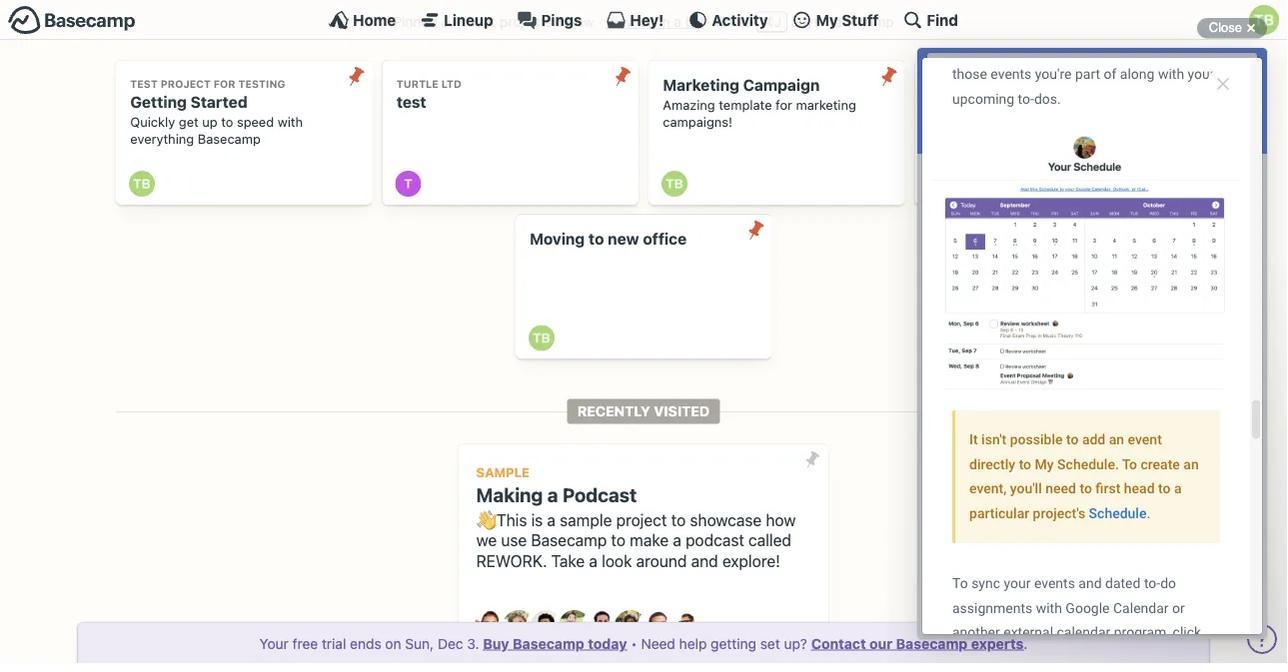 Task type: vqa. For each thing, say whether or not it's contained in the screenshot.
the bottom 'on'
no



Task type: locate. For each thing, give the bounding box(es) containing it.
1 horizontal spatial campaigns!
[[929, 115, 999, 130]]

a right is
[[547, 511, 556, 530]]

tim burton image
[[129, 171, 155, 197], [529, 325, 555, 351]]

campaigns!
[[663, 115, 733, 130], [929, 115, 999, 130]]

moving
[[530, 230, 585, 249]]

anytime
[[791, 14, 842, 30]]

2 amazing from the left
[[929, 98, 982, 113]]

template inside amazing template for marketing campaigns!
[[985, 98, 1039, 113]]

activity link
[[688, 10, 768, 30]]

cheryl walters image
[[503, 611, 535, 643]]

moving to new office
[[530, 230, 687, 249]]

for for campaigns!
[[1042, 98, 1059, 113]]

find
[[927, 11, 959, 28]]

0 horizontal spatial tim burton image
[[662, 171, 688, 197]]

1 horizontal spatial ·
[[708, 14, 712, 30]]

basecamp up take
[[531, 531, 607, 550]]

jared davis image
[[531, 611, 563, 643]]

contact our basecamp experts link
[[811, 636, 1024, 652]]

0 horizontal spatial ·
[[598, 14, 602, 30]]

marketing
[[796, 98, 857, 113], [1063, 98, 1123, 113]]

list
[[685, 14, 704, 30]]

to left 'new'
[[589, 230, 604, 249]]

2 template from the left
[[985, 98, 1039, 113]]

press
[[716, 14, 752, 30]]

0 vertical spatial tim burton image
[[129, 171, 155, 197]]

close button
[[1197, 16, 1267, 40]]

marketing
[[663, 76, 740, 94]]

1 horizontal spatial template
[[985, 98, 1039, 113]]

hey! button
[[606, 10, 664, 30]]

cross small image
[[1240, 16, 1263, 40]]

2 marketing from the left
[[1063, 98, 1123, 113]]

turtle
[[397, 78, 439, 90]]

0 horizontal spatial amazing
[[663, 98, 715, 113]]

0 horizontal spatial template
[[719, 98, 772, 113]]

up?
[[784, 636, 808, 652]]

to right my in the right top of the page
[[846, 14, 859, 30]]

· right list
[[708, 14, 712, 30]]

j
[[774, 14, 782, 30]]

for inside marketing campaign amazing template for marketing campaigns!
[[776, 98, 793, 113]]

1 campaigns! from the left
[[663, 115, 733, 130]]

1 horizontal spatial tim burton image
[[529, 325, 555, 351]]

⌘ j anytime to jump
[[762, 14, 894, 30]]

1 horizontal spatial tim burton image
[[928, 171, 954, 197]]

a
[[674, 14, 682, 30], [548, 484, 558, 506], [547, 511, 556, 530], [673, 531, 682, 550], [589, 552, 598, 571]]

1 template from the left
[[719, 98, 772, 113]]

1 vertical spatial tim burton image
[[529, 325, 555, 351]]

amazing template for marketing campaigns!
[[929, 98, 1123, 130]]

1 horizontal spatial for
[[776, 98, 793, 113]]

we
[[476, 531, 497, 550]]

marketing inside marketing campaign amazing template for marketing campaigns!
[[796, 98, 857, 113]]

for inside test project for testing getting started quickly get up to speed with everything basecamp
[[214, 78, 236, 90]]

new
[[608, 230, 639, 249]]

victor cooper image
[[671, 611, 703, 643]]

1 horizontal spatial marketing
[[1063, 98, 1123, 113]]

set
[[760, 636, 780, 652]]

basecamp
[[198, 131, 261, 146], [531, 531, 607, 550], [513, 636, 585, 652], [896, 636, 968, 652]]

1 amazing from the left
[[663, 98, 715, 113]]

getting
[[130, 93, 187, 111]]

jennifer young image
[[559, 611, 591, 643]]

1 · from the left
[[598, 14, 602, 30]]

2 horizontal spatial for
[[1042, 98, 1059, 113]]

sample
[[560, 511, 612, 530]]

2 tim burton image from the left
[[928, 171, 954, 197]]

for inside amazing template for marketing campaigns!
[[1042, 98, 1059, 113]]

pings
[[541, 11, 582, 28]]

use
[[501, 531, 527, 550]]

basecamp down up
[[198, 131, 261, 146]]

to right project
[[671, 511, 686, 530]]

for
[[214, 78, 236, 90], [776, 98, 793, 113], [1042, 98, 1059, 113]]

cross small image
[[1240, 16, 1263, 40]]

to right up
[[221, 115, 233, 130]]

pinned & recent projects below · view all in a list
[[393, 14, 704, 30]]

basecamp inside sample making a podcast 👋 this is a sample project to showcase how we use basecamp to make a podcast called rework. take a look around and explore!
[[531, 531, 607, 550]]

.
[[1024, 636, 1028, 652]]

None submit
[[341, 61, 372, 92], [607, 61, 639, 92], [873, 61, 905, 92], [740, 215, 772, 247], [797, 444, 829, 476], [341, 61, 372, 92], [607, 61, 639, 92], [873, 61, 905, 92], [740, 215, 772, 247], [797, 444, 829, 476]]

annie bryan image
[[475, 611, 507, 643]]

dec
[[438, 636, 463, 652]]

pings button
[[517, 10, 582, 30]]

amazing down find at the top right
[[929, 98, 982, 113]]

main element
[[0, 0, 1287, 40]]

a right in
[[674, 14, 682, 30]]

basecamp inside test project for testing getting started quickly get up to speed with everything basecamp
[[198, 131, 261, 146]]

my stuff
[[816, 11, 879, 28]]

1 marketing from the left
[[796, 98, 857, 113]]

·
[[598, 14, 602, 30], [708, 14, 712, 30]]

make
[[630, 531, 669, 550]]

moving to new office link
[[516, 215, 772, 359]]

rework.
[[476, 552, 547, 571]]

trial
[[322, 636, 346, 652]]

activity
[[712, 11, 768, 28]]

amazing
[[663, 98, 715, 113], [929, 98, 982, 113]]

2 campaigns! from the left
[[929, 115, 999, 130]]

everything
[[130, 131, 194, 146]]

experts
[[971, 636, 1024, 652]]

3.
[[467, 636, 479, 652]]

campaigns! inside marketing campaign amazing template for marketing campaigns!
[[663, 115, 733, 130]]

· left view
[[598, 14, 602, 30]]

amazing inside amazing template for marketing campaigns!
[[929, 98, 982, 113]]

0 horizontal spatial campaigns!
[[663, 115, 733, 130]]

josh fiske image
[[587, 611, 619, 643]]

amazing down 'marketing'
[[663, 98, 715, 113]]

test
[[130, 78, 158, 90]]

podcast
[[563, 484, 637, 506]]

hey!
[[630, 11, 664, 28]]

recent
[[455, 14, 496, 30]]

basecamp right our
[[896, 636, 968, 652]]

to
[[846, 14, 859, 30], [221, 115, 233, 130], [589, 230, 604, 249], [671, 511, 686, 530], [611, 531, 626, 550]]

tim burton image
[[662, 171, 688, 197], [928, 171, 954, 197]]

amazing inside marketing campaign amazing template for marketing campaigns!
[[663, 98, 715, 113]]

0 horizontal spatial tim burton image
[[129, 171, 155, 197]]

1 horizontal spatial amazing
[[929, 98, 982, 113]]

ends
[[350, 636, 382, 652]]

sun,
[[405, 636, 434, 652]]

•
[[631, 636, 637, 652]]

0 horizontal spatial for
[[214, 78, 236, 90]]

and
[[691, 552, 718, 571]]

0 horizontal spatial marketing
[[796, 98, 857, 113]]

to inside test project for testing getting started quickly get up to speed with everything basecamp
[[221, 115, 233, 130]]

template
[[719, 98, 772, 113], [985, 98, 1039, 113]]

speed
[[237, 115, 274, 130]]

showcase
[[690, 511, 762, 530]]



Task type: describe. For each thing, give the bounding box(es) containing it.
making
[[476, 484, 543, 506]]

test
[[397, 93, 426, 111]]

to up the look
[[611, 531, 626, 550]]

1 tim burton image from the left
[[662, 171, 688, 197]]

campaign
[[743, 76, 820, 94]]

testing
[[238, 78, 285, 90]]

all
[[641, 14, 655, 30]]

is
[[531, 511, 543, 530]]

lineup link
[[420, 10, 493, 30]]

below
[[556, 14, 594, 30]]

switch accounts image
[[8, 5, 136, 36]]

today
[[588, 636, 627, 652]]

get
[[179, 115, 199, 130]]

terry image
[[395, 171, 421, 197]]

jump
[[863, 14, 894, 30]]

&
[[441, 14, 451, 30]]

turtle ltd test
[[397, 78, 462, 111]]

my stuff button
[[792, 10, 879, 30]]

projects
[[500, 14, 552, 30]]

sample making a podcast 👋 this is a sample project to showcase how we use basecamp to make a podcast called rework. take a look around and explore!
[[476, 466, 796, 571]]

started
[[191, 93, 248, 111]]

in
[[659, 14, 670, 30]]

steve marsh image
[[643, 611, 675, 643]]

quickly
[[130, 115, 175, 130]]

tim burton image inside moving to new office link
[[529, 325, 555, 351]]

buy basecamp today link
[[483, 636, 627, 652]]

👋
[[476, 511, 492, 530]]

view
[[606, 14, 637, 30]]

look
[[602, 552, 632, 571]]

sample
[[476, 466, 530, 481]]

office
[[643, 230, 687, 249]]

this
[[497, 511, 527, 530]]

· press
[[708, 14, 752, 30]]

your free trial ends on sun, dec  3. buy basecamp today • need help getting set up? contact our basecamp experts .
[[260, 636, 1028, 652]]

getting
[[711, 636, 757, 652]]

podcast
[[686, 531, 744, 550]]

up
[[202, 115, 218, 130]]

amazing template for marketing campaigns! link
[[915, 61, 1172, 205]]

stuff
[[842, 11, 879, 28]]

need
[[641, 636, 676, 652]]

campaigns! inside amazing template for marketing campaigns!
[[929, 115, 999, 130]]

around
[[636, 552, 687, 571]]

contact
[[811, 636, 866, 652]]

2 · from the left
[[708, 14, 712, 30]]

a left the look
[[589, 552, 598, 571]]

test project for testing getting started quickly get up to speed with everything basecamp
[[130, 78, 303, 146]]

home
[[353, 11, 396, 28]]

recently
[[578, 403, 651, 420]]

your
[[260, 636, 289, 652]]

⌘
[[762, 14, 774, 30]]

pinned
[[393, 14, 437, 30]]

recently visited
[[578, 403, 710, 420]]

nicole katz image
[[615, 611, 647, 643]]

find button
[[903, 10, 959, 30]]

a right 'making'
[[548, 484, 558, 506]]

buy
[[483, 636, 509, 652]]

how
[[766, 511, 796, 530]]

view all in a list link
[[606, 14, 704, 30]]

take
[[551, 552, 585, 571]]

our
[[870, 636, 893, 652]]

home link
[[329, 10, 396, 30]]

basecamp right buy on the bottom of the page
[[513, 636, 585, 652]]

close
[[1209, 20, 1243, 35]]

project
[[616, 511, 667, 530]]

help
[[679, 636, 707, 652]]

ltd
[[441, 78, 462, 90]]

marketing inside amazing template for marketing campaigns!
[[1063, 98, 1123, 113]]

marketing campaign amazing template for marketing campaigns!
[[663, 76, 857, 130]]

free
[[292, 636, 318, 652]]

lineup
[[444, 11, 493, 28]]

a up around
[[673, 531, 682, 550]]

template inside marketing campaign amazing template for marketing campaigns!
[[719, 98, 772, 113]]

my
[[816, 11, 838, 28]]

on
[[385, 636, 401, 652]]

tim burton image inside amazing template for marketing campaigns! link
[[928, 171, 954, 197]]

called
[[749, 531, 792, 550]]

with
[[278, 115, 303, 130]]

for for getting
[[214, 78, 236, 90]]

explore!
[[723, 552, 781, 571]]



